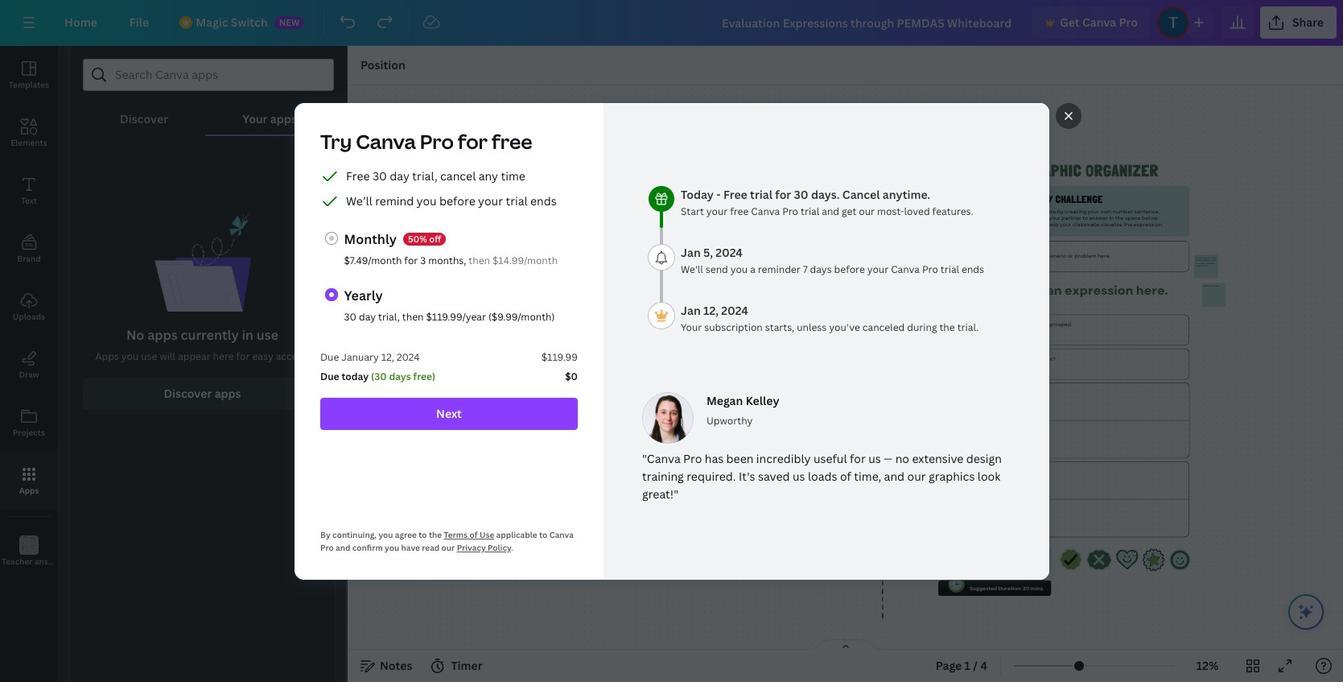 Task type: locate. For each thing, give the bounding box(es) containing it.
trial down features.
[[941, 262, 960, 276]]

ends down you
[[962, 262, 984, 276]]

0 horizontal spatial apps
[[147, 326, 178, 344]]

1 vertical spatial 30
[[794, 186, 809, 202]]

below. right on
[[775, 230, 792, 237]]

30 down 'yearly'
[[344, 310, 356, 323]]

the up read
[[429, 529, 442, 540]]

by
[[1057, 208, 1064, 215]]

0 vertical spatial numbers
[[580, 277, 603, 284]]

evaluate
[[683, 223, 705, 230]]

before inside list
[[439, 193, 475, 208]]

2 vertical spatial 30
[[344, 310, 356, 323]]

1 vertical spatial did you notice any exponents?
[[977, 355, 1056, 362]]

0 vertical spatial then
[[468, 253, 490, 267]]

pro inside applicable to canva pro and confirm you have read our
[[320, 542, 334, 553]]

visualize
[[1101, 221, 1123, 228]]

the left given
[[707, 223, 715, 230]]

0 horizontal spatial classmate
[[1030, 208, 1056, 215]]

today - free trial for 30 days. cancel anytime. start your free canva pro trial and get our most-loved features.
[[681, 186, 974, 218]]

your inside button
[[243, 111, 268, 126]]

0 vertical spatial finally,
[[554, 424, 571, 432]]

1 horizontal spatial are
[[1040, 321, 1048, 328]]

your inside 'using the pemdas graphic organizer, evaluate the given expression on your own. keeping in mind the order of operations, complete the number sentence below.'
[[769, 223, 781, 230]]

1 horizontal spatial apps
[[95, 350, 119, 363]]

0 horizontal spatial 20
[[600, 545, 607, 552]]

0 vertical spatial answer
[[1089, 214, 1108, 222]]

days right 7
[[810, 262, 832, 276]]

1 horizontal spatial suggested duration: 20 mins.
[[970, 585, 1044, 592]]

today
[[681, 186, 714, 202]]

day down 'yearly'
[[359, 310, 376, 323]]

you inside challenge a friend or a classmate by creating your own number sentence. type the expression you want your partner to answer in the space below. you may add a story or trivia to help your classmate visualize the expression.
[[1024, 214, 1034, 222]]

jan inside jan 12, 2024 your subscription starts, unless you've canceled during the trial.
[[681, 302, 701, 318]]

days right (30
[[389, 369, 411, 383]]

$0
[[565, 369, 578, 383]]

unless
[[797, 320, 827, 334]]

1 horizontal spatial grouped.
[[1049, 321, 1073, 328]]

your inside jan 12, 2024 your subscription starts, unless you've canceled during the trial.
[[681, 320, 702, 334]]

are down the 28 − 6 ×(8+4) ÷ 3² + 12 = on the top of page
[[617, 277, 625, 284]]

0 vertical spatial 20
[[600, 545, 607, 552]]

suggested down here?
[[547, 545, 574, 552]]

3
[[420, 253, 426, 267]]

any
[[478, 168, 498, 183], [592, 311, 601, 319], [1015, 355, 1024, 362]]

our
[[859, 204, 875, 218], [907, 468, 926, 484], [441, 542, 455, 553]]

0 vertical spatial did you notice any exponents?
[[554, 311, 633, 319]]

subtract! right look
[[1013, 468, 1037, 475]]

0 vertical spatial ends
[[530, 193, 557, 208]]

start right during
[[976, 321, 989, 328]]

free inside today - free trial for 30 days. cancel anytime. start your free canva pro trial and get our most-loved features.
[[730, 204, 749, 218]]

1 vertical spatial apps
[[19, 485, 39, 496]]

appear
[[178, 350, 211, 363]]

1 vertical spatial in
[[609, 230, 614, 237]]

suggested duration: 20 mins. up 4
[[970, 585, 1044, 592]]

any left time
[[478, 168, 498, 183]]

pro inside button
[[1120, 14, 1139, 30]]

start inside today - free trial for 30 days. cancel anytime. start your free canva pro trial and get our most-loved features.
[[681, 204, 704, 218]]

your down search canva apps search field
[[243, 111, 268, 126]]

did you notice any exponents? up now, multiply or divide!
[[554, 311, 633, 319]]

start
[[681, 204, 704, 218], [553, 277, 566, 284], [976, 321, 989, 328]]

features.
[[933, 204, 974, 218]]

trial down days.
[[801, 204, 820, 218]]

before right 7
[[834, 262, 865, 276]]

switch
[[231, 14, 268, 30]]

0 vertical spatial apps
[[270, 111, 297, 126]]

0 vertical spatial in
[[1110, 214, 1114, 222]]

1 vertical spatial our
[[907, 468, 926, 484]]

1 vertical spatial apps
[[147, 326, 178, 344]]

expression left trivia
[[995, 214, 1023, 222]]

Design title text field
[[709, 6, 1027, 39]]

and
[[822, 204, 840, 218], [884, 468, 905, 484], [335, 542, 350, 553]]

1 jan from the top
[[681, 244, 701, 260]]

2024 inside jan 12, 2024 your subscription starts, unless you've canceled during the trial.
[[721, 302, 748, 318]]

1 horizontal spatial that
[[1027, 321, 1038, 328]]

2 horizontal spatial apps
[[270, 111, 297, 126]]

1 vertical spatial below.
[[775, 230, 792, 237]]

2 vertical spatial pemdas
[[612, 223, 633, 230]]

1 horizontal spatial day
[[390, 168, 409, 183]]

your apps button
[[206, 91, 334, 134]]

expression inside challenge a friend or a classmate by creating your own number sentence. type the expression you want your partner to answer in the space below. you may add a story or trivia to help your classmate visualize the expression.
[[995, 214, 1023, 222]]

pro inside "canva pro has been incredibly useful for us — no extensive design training required. it's saved us loads of time, and our graphics look great!"
[[683, 451, 702, 466]]

1 vertical spatial 12,
[[381, 350, 394, 364]]

to down not
[[539, 529, 547, 540]]

1 horizontal spatial answer
[[1089, 214, 1108, 222]]

answer right creating
[[1089, 214, 1108, 222]]

canva inside button
[[1083, 14, 1117, 30]]

our inside "canva pro has been incredibly useful for us — no extensive design training required. it's saved us loads of time, and our graphics look great!"
[[907, 468, 926, 484]]

0 vertical spatial graphic
[[1026, 161, 1082, 181]]

hide image
[[347, 325, 358, 403]]

below. inside challenge a friend or a classmate by creating your own number sentence. type the expression you want your partner to answer in the space below. you may add a story or trivia to help your classmate visualize the expression.
[[1142, 214, 1159, 222]]

grouped.
[[626, 277, 650, 284], [1049, 321, 1073, 328]]

challenge up may
[[970, 208, 996, 215]]

1 horizontal spatial expression
[[995, 214, 1023, 222]]

pro right get
[[1120, 14, 1139, 30]]

0 horizontal spatial ends
[[530, 193, 557, 208]]

30
[[372, 168, 387, 183], [794, 186, 809, 202], [344, 310, 356, 323]]

1 horizontal spatial free
[[723, 186, 747, 202]]

trial, for free
[[412, 168, 437, 183]]

0 horizontal spatial free
[[346, 168, 370, 183]]

finally, add or subtract! down design
[[977, 468, 1037, 475]]

side panel tab list
[[0, 46, 82, 581]]

0 vertical spatial number
[[1113, 208, 1133, 215]]

cancel
[[440, 168, 476, 183]]

start down 28
[[553, 277, 566, 284]]

did you notice any exponents?
[[554, 311, 633, 319], [977, 355, 1056, 362]]

suggested up 4
[[970, 585, 997, 592]]

1 vertical spatial before
[[834, 262, 865, 276]]

type inside challenge a friend or a classmate by creating your own number sentence. type the expression you want your partner to answer in the space below. you may add a story or trivia to help your classmate visualize the expression.
[[971, 214, 984, 222]]

in inside challenge a friend or a classmate by creating your own number sentence. type the expression you want your partner to answer in the space below. you may add a story or trivia to help your classmate visualize the expression.
[[1110, 214, 1114, 222]]

2 horizontal spatial of
[[840, 468, 851, 484]]

expression left on
[[732, 223, 760, 230]]

graphic
[[1026, 161, 1082, 181], [582, 186, 664, 214]]

30 for yearly
[[344, 310, 356, 323]]

cancel
[[843, 186, 880, 202]]

0 vertical spatial pemdas graphic organizer
[[972, 161, 1159, 181]]

graphic up mind
[[582, 186, 664, 214]]

0 vertical spatial free
[[346, 168, 370, 183]]

want
[[1035, 214, 1048, 222]]

2024 up free)
[[397, 350, 419, 364]]

your
[[243, 111, 268, 126], [681, 320, 702, 334]]

6
[[578, 250, 585, 267]]

1 due from the top
[[320, 350, 339, 364]]

will
[[160, 350, 176, 363]]

2024 up send
[[716, 244, 743, 260]]

our right get
[[859, 204, 875, 218]]

list containing free 30 day trial, cancel any time
[[320, 166, 578, 211]]

canva right try at the top of page
[[356, 128, 416, 154]]

ends
[[530, 193, 557, 208], [962, 262, 984, 276]]

our down no
[[907, 468, 926, 484]]

2 horizontal spatial start
[[976, 321, 989, 328]]

pro left "has" on the right
[[683, 451, 702, 466]]

work?
[[592, 513, 607, 520]]

due for due today (30 days free)
[[320, 369, 339, 383]]

due for due january 12, 2024
[[320, 350, 339, 364]]

pro inside today - free trial for 30 days. cancel anytime. start your free canva pro trial and get our most-loved features.
[[782, 204, 798, 218]]

30 left days.
[[794, 186, 809, 202]]

for right here
[[236, 350, 250, 363]]

30 inside list
[[372, 168, 387, 183]]

1 vertical spatial organizer
[[669, 186, 776, 214]]

of right order
[[655, 230, 660, 237]]

magic switch
[[196, 14, 268, 30]]

finally, add or subtract! down $0
[[554, 424, 614, 432]]

free
[[492, 128, 532, 154], [730, 204, 749, 218]]

notes button
[[354, 653, 419, 679]]

pemdas graphic organizer
[[972, 161, 1159, 181], [503, 186, 776, 214]]

1 vertical spatial numbers
[[1003, 321, 1026, 328]]

pro up during
[[922, 262, 938, 276]]

2024 up the subscription
[[721, 302, 748, 318]]

pemdas down time
[[503, 186, 577, 214]]

space
[[1125, 214, 1141, 222]]

pro inside jan 5, 2024 we'll send you a reminder 7 days before your canva pro trial ends
[[922, 262, 938, 276]]

for up own. at top
[[775, 186, 791, 202]]

1 vertical spatial use
[[141, 350, 157, 363]]

list
[[320, 166, 578, 211]]

ends inside jan 5, 2024 we'll send you a reminder 7 days before your canva pro trial ends
[[962, 262, 984, 276]]

days inside jan 5, 2024 we'll send you a reminder 7 days before your canva pro trial ends
[[810, 262, 832, 276]]

1 horizontal spatial use
[[257, 326, 279, 344]]

0 vertical spatial 30
[[372, 168, 387, 183]]

day inside the yearly 30 day trial, then $119.99/year ($9.99/month)
[[359, 310, 376, 323]]

your left the subscription
[[681, 320, 702, 334]]

and down continuing,
[[335, 542, 350, 553]]

and down —
[[884, 468, 905, 484]]

you've
[[829, 320, 860, 334]]

your
[[478, 193, 503, 208], [706, 204, 728, 218], [1088, 208, 1100, 215], [1049, 214, 1061, 222], [1060, 221, 1072, 228], [769, 223, 781, 230], [867, 262, 889, 276], [580, 513, 591, 520], [579, 519, 590, 527]]

you inside applicable to canva pro and confirm you have read our
[[385, 542, 399, 553]]

expression
[[995, 214, 1023, 222], [732, 223, 760, 230], [1065, 282, 1134, 299]]

free up time
[[492, 128, 532, 154]]

1 vertical spatial are
[[1040, 321, 1048, 328]]

0 horizontal spatial any
[[478, 168, 498, 183]]

and inside today - free trial for 30 days. cancel anytime. start your free canva pro trial and get our most-loved features.
[[822, 204, 840, 218]]

discover down appear
[[164, 386, 212, 401]]

1 vertical spatial suggested
[[970, 585, 997, 592]]

access.
[[276, 350, 310, 363]]

1 horizontal spatial own
[[1101, 208, 1112, 215]]

with right the trial.
[[991, 321, 1002, 328]]

1 horizontal spatial of
[[655, 230, 660, 237]]

page 1 / 4 button
[[930, 653, 995, 679]]

2 vertical spatial expression
[[1065, 282, 1134, 299]]

0 horizontal spatial did you notice any exponents?
[[554, 311, 633, 319]]

day for yearly
[[359, 310, 376, 323]]

due
[[320, 350, 339, 364], [320, 369, 339, 383]]

−
[[568, 250, 575, 267]]

canva inside today - free trial for 30 days. cancel anytime. start your free canva pro trial and get our most-loved features.
[[751, 204, 780, 218]]

1 vertical spatial 2024
[[721, 302, 748, 318]]

answer inside side panel tab list
[[35, 556, 62, 567]]

a left the 'reminder'
[[750, 262, 756, 276]]

apps down projects
[[19, 485, 39, 496]]

2 due from the top
[[320, 369, 339, 383]]

12, up the subscription
[[703, 302, 719, 318]]

try
[[320, 128, 352, 154]]

time
[[501, 168, 525, 183]]

1 vertical spatial your
[[681, 320, 702, 334]]

empty folder image displayed when there are no installed apps image
[[154, 213, 251, 312]]

0 horizontal spatial then
[[402, 310, 424, 323]]

canva
[[1083, 14, 1117, 30], [356, 128, 416, 154], [751, 204, 780, 218], [891, 262, 920, 276], [549, 529, 574, 540]]

0 vertical spatial finally, add or subtract!
[[554, 424, 614, 432]]

1
[[965, 658, 971, 673]]

upworthy
[[707, 413, 753, 427]]

that down ×(8+4)
[[604, 277, 615, 284]]

0 vertical spatial mins.
[[608, 545, 621, 552]]

organizer up sentence.
[[1086, 161, 1159, 181]]

in up 'easy'
[[242, 326, 254, 344]]

0 horizontal spatial of
[[469, 529, 478, 540]]

1 vertical spatial classmate
[[1073, 221, 1100, 228]]

.
[[511, 542, 513, 553]]

during
[[907, 320, 937, 334]]

you inside jan 5, 2024 we'll send you a reminder 7 days before your canva pro trial ends
[[731, 262, 748, 276]]

canva down here?
[[549, 529, 574, 540]]

0 vertical spatial below.
[[1142, 214, 1159, 222]]

canva right get
[[1083, 14, 1117, 30]]

with down −
[[568, 277, 579, 284]]

add inside challenge a friend or a classmate by creating your own number sentence. type the expression you want your partner to answer in the space below. you may add a story or trivia to help your classmate visualize the expression.
[[990, 221, 1000, 228]]

apps
[[270, 111, 297, 126], [147, 326, 178, 344], [215, 386, 241, 401]]

0 horizontal spatial number
[[728, 230, 749, 237]]

days
[[810, 262, 832, 276], [389, 369, 411, 383]]

keys
[[64, 556, 82, 567]]

exponents? up the divide!
[[602, 311, 633, 319]]

1 horizontal spatial start
[[681, 204, 704, 218]]

pemdas inside 'using the pemdas graphic organizer, evaluate the given expression on your own. keeping in mind the order of operations, complete the number sentence below.'
[[612, 223, 633, 230]]

add down $0
[[572, 424, 582, 432]]

january
[[341, 350, 379, 364]]

pemdas up friend
[[972, 161, 1022, 181]]

0 horizontal spatial own
[[591, 519, 602, 527]]

0 horizontal spatial apps
[[19, 485, 39, 496]]

0 horizontal spatial your
[[243, 111, 268, 126]]

apps for your
[[270, 111, 297, 126]]

discover for discover apps
[[164, 386, 212, 401]]

us
[[869, 451, 881, 466], [793, 468, 805, 484]]

2024 inside jan 5, 2024 we'll send you a reminder 7 days before your canva pro trial ends
[[716, 244, 743, 260]]

subtract! down the divide!
[[590, 424, 614, 432]]

0 vertical spatial days
[[810, 262, 832, 276]]

0 vertical spatial discover
[[120, 111, 168, 126]]

1 horizontal spatial then
[[468, 253, 490, 267]]

numbers down 6 at the left of the page
[[580, 277, 603, 284]]

challenge a friend or a classmate by creating your own number sentence. type the expression you want your partner to answer in the space below. you may add a story or trivia to help your classmate visualize the expression.
[[967, 208, 1163, 228]]

add down design
[[995, 468, 1005, 475]]

1 vertical spatial suggested duration: 20 mins.
[[970, 585, 1044, 592]]

notice
[[574, 311, 591, 319], [997, 355, 1014, 362]]

1 vertical spatial free
[[730, 204, 749, 218]]

in left the space
[[1110, 214, 1114, 222]]

1 horizontal spatial 20
[[1023, 585, 1030, 592]]

incredibly
[[756, 451, 811, 466]]

pro
[[1120, 14, 1139, 30], [420, 128, 454, 154], [782, 204, 798, 218], [922, 262, 938, 276], [683, 451, 702, 466], [320, 542, 334, 553]]

30 inside the yearly 30 day trial, then $119.99/year ($9.99/month)
[[344, 310, 356, 323]]

trial, inside the yearly 30 day trial, then $119.99/year ($9.99/month)
[[378, 310, 400, 323]]

jan inside jan 5, 2024 we'll send you a reminder 7 days before your canva pro trial ends
[[681, 244, 701, 260]]

30 inside today - free trial for 30 days. cancel anytime. start your free canva pro trial and get our most-loved features.
[[794, 186, 809, 202]]

in inside no apps currently in use apps you use will appear here for easy access.
[[242, 326, 254, 344]]

jan down we'll
[[681, 302, 701, 318]]

to up read
[[418, 529, 427, 540]]

pro down by
[[320, 542, 334, 553]]

1 horizontal spatial apps
[[215, 386, 241, 401]]

have
[[401, 542, 420, 553]]

1 horizontal spatial subtract!
[[1013, 468, 1037, 475]]

for up cancel
[[458, 128, 488, 154]]

pemdas
[[972, 161, 1022, 181], [503, 186, 577, 214], [612, 223, 633, 230]]

free up given
[[730, 204, 749, 218]]

are down an
[[1040, 321, 1048, 328]]

own left the emoji!
[[591, 519, 602, 527]]

1 horizontal spatial before
[[834, 262, 865, 276]]

-
[[716, 186, 721, 202]]

then right months, in the left of the page
[[468, 253, 490, 267]]

pemdas left "graphic"
[[612, 223, 633, 230]]

we'll
[[681, 262, 703, 276]]

start with numbers that are grouped. down ×(8+4)
[[553, 277, 650, 284]]

numbers
[[580, 277, 603, 284], [1003, 321, 1026, 328]]

apps inside no apps currently in use apps you use will appear here for easy access.
[[147, 326, 178, 344]]

number
[[1113, 208, 1133, 215], [728, 230, 749, 237]]

2 jan from the top
[[681, 302, 701, 318]]

12, up (30
[[381, 350, 394, 364]]

canva down 'loved'
[[891, 262, 920, 276]]

not
[[538, 519, 546, 527]]

today
[[341, 369, 368, 383]]

1 vertical spatial pemdas
[[503, 186, 577, 214]]

any down draw at the right top of page
[[1015, 355, 1024, 362]]

1 vertical spatial days
[[389, 369, 411, 383]]

day up remind
[[390, 168, 409, 183]]

below. inside 'using the pemdas graphic organizer, evaluate the given expression on your own. keeping in mind the order of operations, complete the number sentence below.'
[[775, 230, 792, 237]]

challenge inside challenge a friend or a classmate by creating your own number sentence. type the expression you want your partner to answer in the space below. you may add a story or trivia to help your classmate visualize the expression.
[[970, 208, 996, 215]]

"canva
[[642, 451, 681, 466]]

you inside list
[[416, 193, 437, 208]]

policy
[[488, 542, 511, 553]]

the left the trial.
[[940, 320, 955, 334]]

we'll
[[346, 193, 372, 208]]

agree
[[395, 529, 417, 540]]

apps inside button
[[19, 485, 39, 496]]

did down the trial.
[[977, 355, 985, 362]]

canva up on
[[751, 204, 780, 218]]

ends up 28
[[530, 193, 557, 208]]

friend
[[1002, 208, 1017, 215]]

1 horizontal spatial pemdas
[[612, 223, 633, 230]]

organizer up given
[[669, 186, 776, 214]]

apps button
[[0, 452, 58, 510]]

then for $7.49/month
[[468, 253, 490, 267]]

exponents?
[[602, 311, 633, 319], [1025, 355, 1056, 362]]

apps for no
[[147, 326, 178, 344]]

1 vertical spatial challenge
[[970, 208, 996, 215]]

1 horizontal spatial exponents?
[[1025, 355, 1056, 362]]

notice down draw at the right top of page
[[997, 355, 1014, 362]]

graphic up "friendly challenge"
[[1026, 161, 1082, 181]]

for inside no apps currently in use apps you use will appear here for easy access.
[[236, 350, 250, 363]]

then inside the yearly 30 day trial, then $119.99/year ($9.99/month)
[[402, 310, 424, 323]]

1 horizontal spatial any
[[592, 311, 601, 319]]

use left the will
[[141, 350, 157, 363]]

$119.99/year
[[426, 310, 486, 323]]

canva inside jan 5, 2024 we'll send you a reminder 7 days before your canva pro trial ends
[[891, 262, 920, 276]]

for inside "canva pro has been incredibly useful for us — no extensive design training required. it's saved us loads of time, and our graphics look great!"
[[850, 451, 866, 466]]

then
[[468, 253, 490, 267], [402, 310, 424, 323]]

1 horizontal spatial number
[[1113, 208, 1133, 215]]

1 horizontal spatial classmate
[[1073, 221, 1100, 228]]

30 up remind
[[372, 168, 387, 183]]

50%
[[408, 232, 427, 244]]

you inside no apps currently in use apps you use will appear here for easy access.
[[121, 350, 139, 363]]

your up the canceled
[[867, 262, 889, 276]]

12, inside jan 12, 2024 your subscription starts, unless you've canceled during the trial.
[[703, 302, 719, 318]]

next button
[[320, 397, 578, 430]]

0 horizontal spatial challenge
[[970, 208, 996, 215]]

trial, inside list
[[412, 168, 437, 183]]

own inside 'how do you feel about your work? emoji not here? insert your own emoji!'
[[591, 519, 602, 527]]

new
[[279, 16, 300, 28]]

exponents? down draw at the right top of page
[[1025, 355, 1056, 362]]

challenge up creating
[[1056, 193, 1103, 205]]

classmate down friendly
[[1030, 208, 1056, 215]]

remind
[[375, 193, 414, 208]]

1 vertical spatial day
[[359, 310, 376, 323]]



Task type: vqa. For each thing, say whether or not it's contained in the screenshot.
6
yes



Task type: describe. For each thing, give the bounding box(es) containing it.
$7.49/month for 3 months, then $14.99/month
[[344, 253, 558, 267]]

0 vertical spatial exponents?
[[602, 311, 633, 319]]

30 for free
[[372, 168, 387, 183]]

2 horizontal spatial expression
[[1065, 282, 1134, 299]]

e
[[531, 309, 541, 333]]

2 vertical spatial 2024
[[397, 350, 419, 364]]

you
[[967, 221, 976, 228]]

or left the divide!
[[590, 345, 596, 353]]

saved
[[758, 468, 790, 484]]

0 vertical spatial start with numbers that are grouped.
[[553, 277, 650, 284]]

own inside challenge a friend or a classmate by creating your own number sentence. type the expression you want your partner to answer in the space below. you may add a story or trivia to help your classmate visualize the expression.
[[1101, 208, 1112, 215]]

a down friendly
[[1025, 208, 1028, 215]]

privacy
[[457, 542, 486, 553]]

terms
[[444, 529, 467, 540]]

next
[[436, 405, 462, 421]]

get
[[1061, 14, 1080, 30]]

by
[[320, 529, 330, 540]]

then for yearly
[[402, 310, 424, 323]]

1 vertical spatial exponents?
[[1025, 355, 1056, 362]]

text button
[[0, 162, 58, 220]]

and inside applicable to canva pro and confirm you have read our
[[335, 542, 350, 553]]

how
[[523, 513, 534, 520]]

×(8+4)
[[588, 250, 627, 267]]

expression inside 'using the pemdas graphic organizer, evaluate the given expression on your own. keeping in mind the order of operations, complete the number sentence below.'
[[732, 223, 760, 230]]

0 vertical spatial are
[[617, 277, 625, 284]]

2 vertical spatial of
[[469, 529, 478, 540]]

your right want
[[1049, 214, 1061, 222]]

great!"
[[642, 486, 679, 501]]

discover button
[[83, 91, 206, 134]]

0 horizontal spatial grouped.
[[626, 277, 650, 284]]

been
[[726, 451, 754, 466]]

or down now, multiply or divide!
[[584, 424, 589, 432]]

help
[[1048, 221, 1059, 228]]

timer button
[[426, 653, 489, 679]]

2 vertical spatial add
[[995, 468, 1005, 475]]

0 horizontal spatial 12,
[[381, 350, 394, 364]]

currently
[[181, 326, 239, 344]]

1 vertical spatial did
[[977, 355, 985, 362]]

and inside "canva pro has been incredibly useful for us — no extensive design training required. it's saved us loads of time, and our graphics look great!"
[[884, 468, 905, 484]]

or left draw at the right top of page
[[996, 282, 1009, 299]]

privacy policy .
[[457, 542, 513, 553]]

your right help
[[1060, 221, 1072, 228]]

do
[[536, 513, 542, 520]]

1 vertical spatial grouped.
[[1049, 321, 1073, 328]]

($9.99/month)
[[488, 310, 555, 323]]

we'll remind you before your trial ends
[[346, 193, 557, 208]]

a left friend
[[997, 208, 1000, 215]]

2 vertical spatial start
[[976, 321, 989, 328]]

0 vertical spatial challenge
[[1056, 193, 1103, 205]]

an
[[1047, 282, 1062, 299]]

1 vertical spatial pemdas graphic organizer
[[503, 186, 776, 214]]

the left the space
[[1115, 214, 1124, 222]]

jan for jan 5, 2024
[[681, 244, 701, 260]]

to right partner
[[1083, 214, 1088, 222]]

free inside today - free trial for 30 days. cancel anytime. start your free canva pro trial and get our most-loved features.
[[723, 186, 747, 202]]

0 horizontal spatial free
[[492, 128, 532, 154]]

0 vertical spatial subtract!
[[590, 424, 614, 432]]

1 vertical spatial add
[[572, 424, 582, 432]]

projects
[[13, 427, 45, 438]]

number inside challenge a friend or a classmate by creating your own number sentence. type the expression you want your partner to answer in the space below. you may add a story or trivia to help your classmate visualize the expression.
[[1113, 208, 1133, 215]]

answer inside challenge a friend or a classmate by creating your own number sentence. type the expression you want your partner to answer in the space below. you may add a story or trivia to help your classmate visualize the expression.
[[1089, 214, 1108, 222]]

in inside 'using the pemdas graphic organizer, evaluate the given expression on your own. keeping in mind the order of operations, complete the number sentence below.'
[[609, 230, 614, 237]]

1 vertical spatial any
[[592, 311, 601, 319]]

discover for discover
[[120, 111, 168, 126]]

given
[[716, 223, 730, 230]]

0 horizontal spatial finally, add or subtract!
[[554, 424, 614, 432]]

0 horizontal spatial duration:
[[575, 545, 599, 552]]

your inside list
[[478, 193, 503, 208]]

apps inside no apps currently in use apps you use will appear here for easy access.
[[95, 350, 119, 363]]

trial inside list
[[506, 193, 528, 208]]

the inside jan 12, 2024 your subscription starts, unless you've canceled during the trial.
[[940, 320, 955, 334]]

timer
[[451, 658, 483, 673]]

1 vertical spatial with
[[991, 321, 1002, 328]]

how do you feel about your work? emoji not here? insert your own emoji!
[[523, 513, 618, 527]]

1 vertical spatial finally, add or subtract!
[[977, 468, 1037, 475]]

terms of use link
[[444, 529, 494, 540]]

emoji
[[523, 519, 537, 527]]

1 vertical spatial start
[[553, 277, 566, 284]]

1 horizontal spatial did you notice any exponents?
[[977, 355, 1056, 362]]

discover apps
[[164, 386, 241, 401]]

the right complete on the right of page
[[718, 230, 727, 237]]

or left trivia
[[1020, 221, 1025, 228]]

partner
[[1062, 214, 1082, 222]]

of inside 'using the pemdas graphic organizer, evaluate the given expression on your own. keeping in mind the order of operations, complete the number sentence below.'
[[655, 230, 660, 237]]

elements
[[11, 137, 47, 148]]

projects button
[[0, 394, 58, 452]]

free inside list
[[346, 168, 370, 183]]

free)
[[413, 369, 435, 383]]

it's
[[739, 468, 755, 484]]

about
[[564, 513, 579, 520]]

complete
[[692, 230, 717, 237]]

free 30 day trial, cancel any time
[[346, 168, 525, 183]]

show pages image
[[807, 639, 885, 651]]

canva inside applicable to canva pro and confirm you have read our
[[549, 529, 574, 540]]

0 vertical spatial with
[[568, 277, 579, 284]]

2024 for jan 12, 2024
[[721, 302, 748, 318]]

4
[[981, 658, 988, 673]]

most-
[[877, 204, 904, 218]]

0 horizontal spatial finally,
[[554, 424, 571, 432]]

0 vertical spatial use
[[257, 326, 279, 344]]

the right mind
[[629, 230, 638, 237]]

loads
[[808, 468, 837, 484]]

easy
[[252, 350, 274, 363]]

on
[[761, 223, 768, 230]]

1 vertical spatial type
[[962, 282, 993, 299]]

our inside today - free trial for 30 days. cancel anytime. start your free canva pro trial and get our most-loved features.
[[859, 204, 875, 218]]

training
[[642, 468, 684, 484]]

off
[[429, 232, 441, 244]]

to left help
[[1041, 221, 1046, 228]]

trial.
[[958, 320, 979, 334]]

trial inside jan 5, 2024 we'll send you a reminder 7 days before your canva pro trial ends
[[941, 262, 960, 276]]

0 vertical spatial suggested
[[547, 545, 574, 552]]

0 vertical spatial pemdas
[[972, 161, 1022, 181]]

time,
[[854, 468, 881, 484]]

Search Canva apps search field
[[115, 60, 302, 90]]

main menu bar
[[0, 0, 1344, 46]]

trial, for yearly
[[378, 310, 400, 323]]

of inside "canva pro has been incredibly useful for us — no extensive design training required. it's saved us loads of time, and our graphics look great!"
[[840, 468, 851, 484]]

organizer,
[[656, 223, 682, 230]]

get canva pro
[[1061, 14, 1139, 30]]

brand button
[[0, 220, 58, 278]]

months,
[[428, 253, 466, 267]]

jan 5, 2024 we'll send you a reminder 7 days before your canva pro trial ends
[[681, 244, 984, 276]]

emoji!
[[603, 519, 618, 527]]

text
[[21, 195, 37, 206]]

0 horizontal spatial use
[[141, 350, 157, 363]]

$14.99/month
[[492, 253, 558, 267]]

or right friend
[[1019, 208, 1024, 215]]

your right creating
[[1088, 208, 1100, 215]]

+
[[655, 250, 661, 267]]

the right using
[[602, 223, 611, 230]]

due today (30 days free)
[[320, 369, 435, 383]]

your right about
[[580, 513, 591, 520]]

here
[[213, 350, 234, 363]]

1 vertical spatial graphic
[[582, 186, 664, 214]]

2 horizontal spatial any
[[1015, 355, 1024, 362]]

÷
[[630, 250, 637, 267]]

discover apps button
[[83, 378, 322, 410]]

0 horizontal spatial that
[[604, 277, 615, 284]]

any inside list
[[478, 168, 498, 183]]

0 horizontal spatial organizer
[[669, 186, 776, 214]]

your right insert
[[579, 519, 590, 527]]

no
[[126, 326, 144, 344]]

divide!
[[597, 345, 614, 353]]

1 vertical spatial 20
[[1023, 585, 1030, 592]]

1 horizontal spatial start with numbers that are grouped.
[[976, 321, 1073, 328]]

creating
[[1065, 208, 1087, 215]]

day for free
[[390, 168, 409, 183]]

before inside jan 5, 2024 we'll send you a reminder 7 days before your canva pro trial ends
[[834, 262, 865, 276]]

applicable
[[496, 529, 537, 540]]

for inside today - free trial for 30 days. cancel anytime. start your free canva pro trial and get our most-loved features.
[[775, 186, 791, 202]]

1 horizontal spatial mins.
[[1031, 585, 1044, 592]]

may
[[978, 221, 989, 228]]

the right you
[[985, 214, 994, 222]]

canva assistant image
[[1297, 602, 1317, 622]]

our inside applicable to canva pro and confirm you have read our
[[441, 542, 455, 553]]

try canva pro for free
[[320, 128, 532, 154]]

teacher
[[2, 556, 33, 567]]

anytime.
[[883, 186, 931, 202]]

keeping
[[587, 230, 608, 237]]

ends inside list
[[530, 193, 557, 208]]

trial up on
[[750, 186, 773, 202]]

1 vertical spatial notice
[[997, 355, 1014, 362]]

50% off
[[408, 232, 441, 244]]

uploads
[[13, 311, 45, 322]]

12
[[664, 250, 677, 267]]

0 horizontal spatial did
[[554, 311, 562, 319]]

0 vertical spatial organizer
[[1086, 161, 1159, 181]]

confirm
[[352, 542, 383, 553]]

a inside jan 5, 2024 we'll send you a reminder 7 days before your canva pro trial ends
[[750, 262, 756, 276]]

or right look
[[1007, 468, 1012, 475]]

for left 3
[[404, 253, 418, 267]]

multiply
[[568, 345, 589, 353]]

yearly
[[344, 286, 383, 304]]

pro up free 30 day trial, cancel any time
[[420, 128, 454, 154]]

2024 for jan 5, 2024
[[716, 244, 743, 260]]

elements button
[[0, 104, 58, 162]]

send
[[706, 262, 728, 276]]

to inside applicable to canva pro and confirm you have read our
[[539, 529, 547, 540]]

a left story
[[1001, 221, 1004, 228]]

here?
[[548, 519, 562, 527]]

the right visualize on the right
[[1124, 221, 1133, 228]]

0 vertical spatial notice
[[574, 311, 591, 319]]

your inside today - free trial for 30 days. cancel anytime. start your free canva pro trial and get our most-loved features.
[[706, 204, 728, 218]]

no
[[896, 451, 910, 466]]

jan for jan 12, 2024
[[681, 302, 701, 318]]

here.
[[1136, 282, 1168, 299]]

1 horizontal spatial duration:
[[998, 585, 1022, 592]]

your inside jan 5, 2024 we'll send you a reminder 7 days before your canva pro trial ends
[[867, 262, 889, 276]]

0 vertical spatial us
[[869, 451, 881, 466]]

no apps currently in use apps you use will appear here for easy access.
[[95, 326, 310, 363]]

0 horizontal spatial pemdas
[[503, 186, 577, 214]]

1 horizontal spatial finally,
[[977, 468, 994, 475]]

by continuing, you agree to the terms of use
[[320, 529, 494, 540]]

apps for discover
[[215, 386, 241, 401]]

you inside 'how do you feel about your work? emoji not here? insert your own emoji!'
[[543, 513, 552, 520]]

number inside 'using the pemdas graphic organizer, evaluate the given expression on your own. keeping in mind the order of operations, complete the number sentence below.'
[[728, 230, 749, 237]]

1 vertical spatial us
[[793, 468, 805, 484]]

0 vertical spatial classmate
[[1030, 208, 1056, 215]]

0 vertical spatial suggested duration: 20 mins.
[[547, 545, 621, 552]]

3²
[[640, 250, 652, 267]]

0 horizontal spatial mins.
[[608, 545, 621, 552]]

1 vertical spatial that
[[1027, 321, 1038, 328]]

required.
[[687, 468, 736, 484]]

graphics
[[929, 468, 975, 484]]



